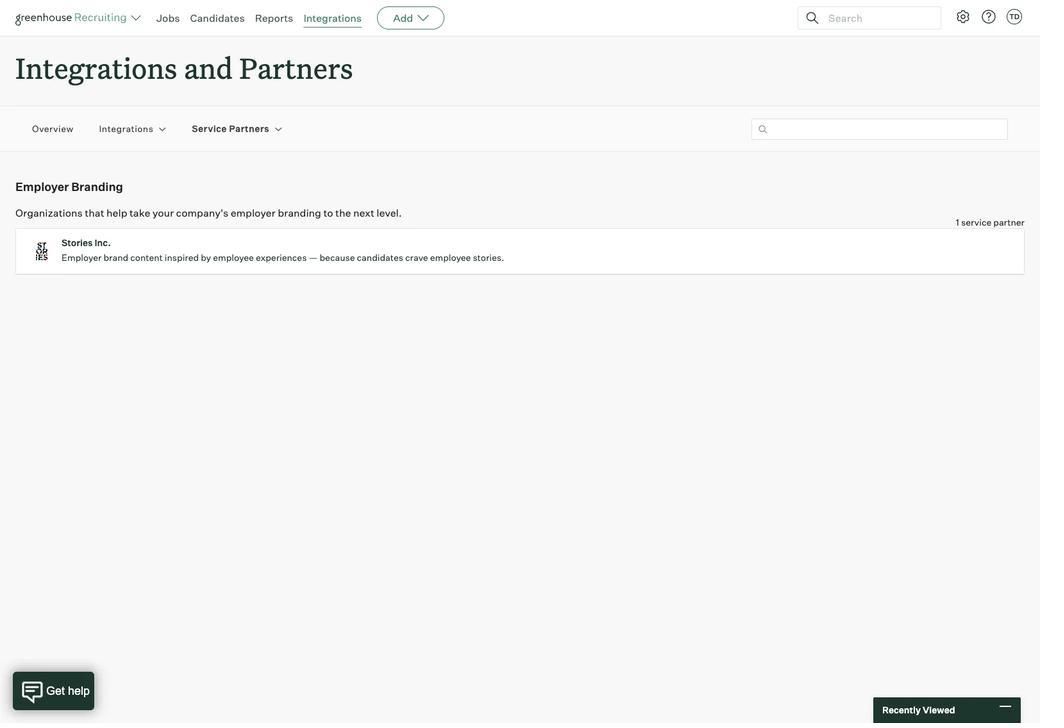 Task type: describe. For each thing, give the bounding box(es) containing it.
help
[[106, 207, 127, 220]]

stories.
[[473, 252, 504, 263]]

integrations and partners
[[15, 49, 353, 87]]

1 vertical spatial partners
[[229, 123, 269, 134]]

integrations for the bottommost integrations link
[[99, 123, 154, 134]]

1 service partner
[[956, 217, 1025, 228]]

reports link
[[255, 12, 293, 24]]

branding
[[71, 180, 123, 194]]

brand
[[104, 252, 128, 263]]

stories inc. employer brand content inspired by employee experiences — because candidates crave employee stories.
[[62, 237, 504, 263]]

overview
[[32, 123, 74, 134]]

integrations for integrations and partners
[[15, 49, 177, 87]]

stories
[[62, 237, 93, 248]]

branding
[[278, 207, 321, 220]]

by
[[201, 252, 211, 263]]

—
[[309, 252, 318, 263]]

crave
[[405, 252, 428, 263]]

because
[[320, 252, 355, 263]]

service partners
[[192, 123, 269, 134]]

employer
[[231, 207, 276, 220]]

candidates link
[[190, 12, 245, 24]]

company's
[[176, 207, 229, 220]]

td
[[1010, 12, 1020, 21]]

1 horizontal spatial integrations link
[[304, 12, 362, 24]]

next
[[353, 207, 375, 220]]

1 vertical spatial integrations link
[[99, 123, 154, 135]]

recently
[[883, 705, 921, 716]]

to
[[324, 207, 333, 220]]

add
[[393, 12, 413, 24]]

organizations that help take your company's employer branding to the next level.
[[15, 207, 402, 220]]

integrations for integrations link to the right
[[304, 12, 362, 24]]

viewed
[[923, 705, 956, 716]]

configure image
[[956, 9, 971, 24]]

td button
[[1007, 9, 1022, 24]]



Task type: vqa. For each thing, say whether or not it's contained in the screenshot.
INTEGRATIONS link
yes



Task type: locate. For each thing, give the bounding box(es) containing it.
employer inside stories inc. employer brand content inspired by employee experiences — because candidates crave employee stories.
[[62, 252, 102, 263]]

0 vertical spatial partners
[[239, 49, 353, 87]]

the
[[336, 207, 351, 220]]

td button
[[1005, 6, 1025, 27]]

content
[[130, 252, 163, 263]]

jobs
[[157, 12, 180, 24]]

1 vertical spatial employer
[[62, 252, 102, 263]]

recently viewed
[[883, 705, 956, 716]]

service
[[192, 123, 227, 134]]

service partners link
[[192, 123, 269, 135]]

0 vertical spatial integrations
[[304, 12, 362, 24]]

employer up organizations at the left top of page
[[15, 180, 69, 194]]

1
[[956, 217, 960, 228]]

your
[[153, 207, 174, 220]]

partners right service
[[229, 123, 269, 134]]

2 employee from the left
[[430, 252, 471, 263]]

and
[[184, 49, 233, 87]]

employee right by
[[213, 252, 254, 263]]

organizations
[[15, 207, 83, 220]]

0 horizontal spatial employee
[[213, 252, 254, 263]]

1 vertical spatial integrations
[[15, 49, 177, 87]]

1 horizontal spatial employee
[[430, 252, 471, 263]]

0 vertical spatial employer
[[15, 180, 69, 194]]

level.
[[377, 207, 402, 220]]

service
[[962, 217, 992, 228]]

Search text field
[[826, 9, 929, 27]]

candidates
[[190, 12, 245, 24]]

inc.
[[95, 237, 111, 248]]

partners down reports
[[239, 49, 353, 87]]

reports
[[255, 12, 293, 24]]

0 horizontal spatial integrations link
[[99, 123, 154, 135]]

that
[[85, 207, 104, 220]]

partner
[[994, 217, 1025, 228]]

2 vertical spatial integrations
[[99, 123, 154, 134]]

None text field
[[752, 118, 1008, 140]]

employer branding
[[15, 180, 123, 194]]

integrations link
[[304, 12, 362, 24], [99, 123, 154, 135]]

jobs link
[[157, 12, 180, 24]]

take
[[130, 207, 150, 220]]

partners
[[239, 49, 353, 87], [229, 123, 269, 134]]

employer
[[15, 180, 69, 194], [62, 252, 102, 263]]

add button
[[377, 6, 445, 30]]

greenhouse recruiting image
[[15, 10, 131, 26]]

employee right crave
[[430, 252, 471, 263]]

integrations
[[304, 12, 362, 24], [15, 49, 177, 87], [99, 123, 154, 134]]

inspired
[[165, 252, 199, 263]]

employer down stories
[[62, 252, 102, 263]]

overview link
[[32, 123, 74, 135]]

employee
[[213, 252, 254, 263], [430, 252, 471, 263]]

1 employee from the left
[[213, 252, 254, 263]]

experiences
[[256, 252, 307, 263]]

candidates
[[357, 252, 403, 263]]

0 vertical spatial integrations link
[[304, 12, 362, 24]]



